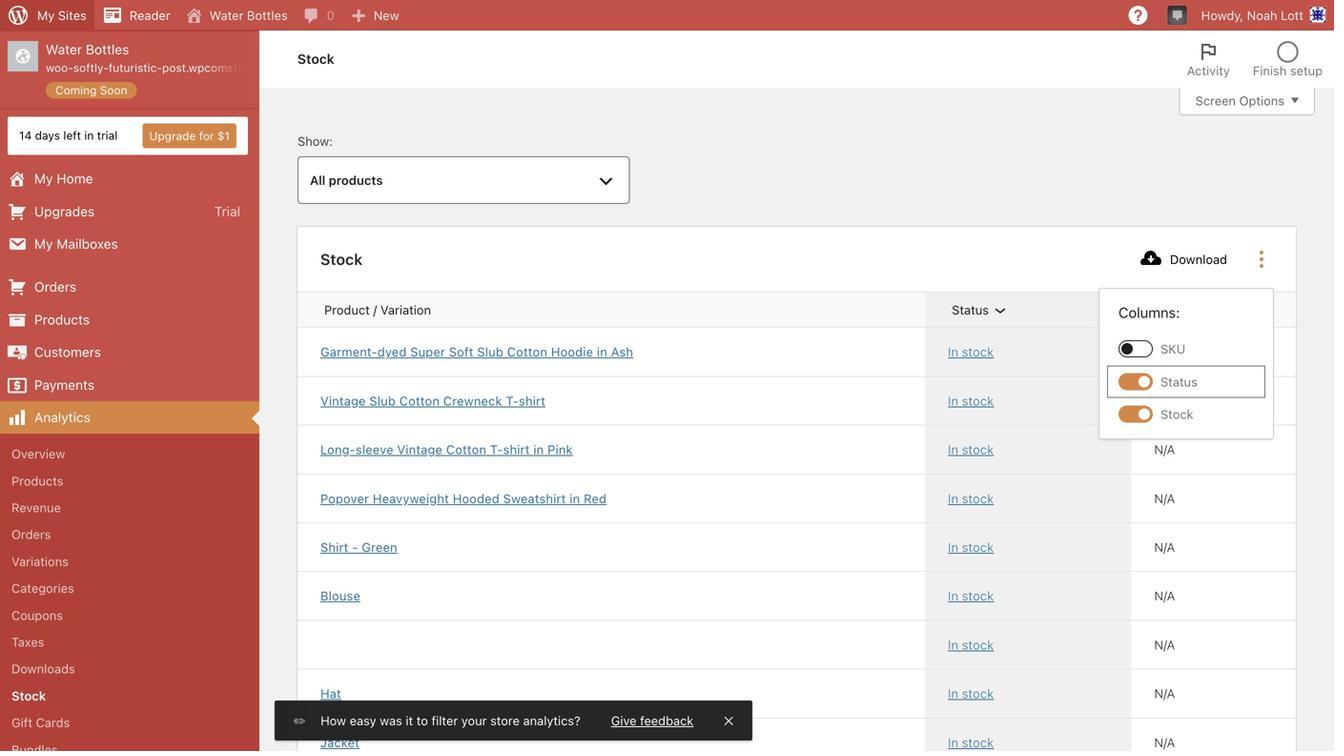 Task type: describe. For each thing, give the bounding box(es) containing it.
coupons
[[11, 608, 63, 623]]

stock down 0 link
[[298, 51, 334, 67]]

n/a for long-sleeve vintage cotton t-shirt in pink
[[1155, 443, 1176, 457]]

2 products link from the top
[[0, 468, 259, 495]]

stock for popover heavyweight hooded sweatshirt in red
[[962, 491, 994, 506]]

my mailboxes
[[34, 236, 118, 252]]

cards
[[36, 716, 70, 730]]

filter
[[432, 714, 458, 728]]

product / variation
[[324, 303, 431, 317]]

my home link
[[0, 163, 259, 195]]

analytics
[[34, 410, 90, 425]]

popover heavyweight hooded sweatshirt in red
[[320, 491, 607, 506]]

to
[[417, 714, 428, 728]]

my sites link
[[0, 0, 94, 31]]

in stock link for hat
[[948, 685, 1109, 703]]

taxes
[[11, 635, 44, 650]]

stock for long-sleeve vintage cotton t-shirt in pink
[[962, 443, 994, 457]]

vintage slub cotton crewneck t-shirt
[[320, 394, 546, 408]]

how easy was it to filter your store analytics?
[[321, 714, 581, 728]]

soft
[[449, 345, 474, 359]]

dyed
[[378, 345, 407, 359]]

pink
[[548, 443, 573, 457]]

overview
[[11, 447, 65, 461]]

coupons link
[[0, 602, 259, 629]]

product / variation button
[[313, 293, 466, 327]]

7 stock from the top
[[962, 638, 994, 652]]

sleeve
[[356, 443, 394, 457]]

days
[[35, 129, 60, 142]]

green
[[362, 540, 398, 555]]

popover heavyweight hooded sweatshirt in red link
[[320, 490, 903, 507]]

in stock for shirt - green
[[948, 540, 994, 555]]

stock up product at the top of page
[[320, 250, 363, 269]]

stock inside button
[[1159, 303, 1191, 317]]

n/a for popover heavyweight hooded sweatshirt in red
[[1155, 491, 1176, 506]]

in inside 'link'
[[597, 345, 608, 359]]

download button
[[1128, 242, 1239, 277]]

heavyweight
[[373, 491, 449, 506]]

screen options
[[1196, 93, 1285, 108]]

0 vertical spatial orders
[[34, 279, 76, 295]]

payments
[[34, 377, 95, 393]]

✕ button
[[724, 713, 734, 730]]

in stock link for shirt - green
[[948, 539, 1109, 556]]

blouse
[[320, 589, 361, 603]]

howdy, noah lott
[[1202, 8, 1304, 22]]

store
[[490, 714, 520, 728]]

upgrades
[[34, 203, 95, 219]]

home
[[57, 171, 93, 187]]

ash
[[611, 345, 634, 359]]

7 in from the top
[[948, 638, 959, 652]]

7 in stock from the top
[[948, 638, 994, 652]]

how
[[321, 714, 346, 728]]

categories link
[[0, 575, 259, 602]]

water bottles woo-softly-futuristic-post.wpcomstaging.com coming soon
[[46, 41, 294, 97]]

cotton inside "link"
[[399, 394, 440, 408]]

cotton inside 'link'
[[507, 345, 548, 359]]

in stock link for blouse
[[948, 588, 1109, 605]]

-
[[352, 540, 358, 555]]

notification image
[[1170, 7, 1185, 22]]

revenue
[[11, 501, 61, 515]]

stock for vintage slub cotton crewneck t-shirt
[[962, 394, 994, 408]]

slub inside 'link'
[[477, 345, 504, 359]]

downloads
[[11, 662, 75, 676]]

in for popover heavyweight hooded sweatshirt in red
[[948, 491, 959, 506]]

stock for shirt - green
[[962, 540, 994, 555]]

feedback
[[640, 714, 694, 728]]

analytics?
[[523, 714, 581, 728]]

tab list containing activity
[[1176, 31, 1334, 88]]

howdy,
[[1202, 8, 1244, 22]]

14
[[19, 129, 32, 142]]

in for vintage slub cotton crewneck t-shirt
[[948, 394, 959, 408]]

1 orders link from the top
[[0, 271, 259, 304]]

water for water bottles
[[210, 8, 244, 22]]

n/a for shirt - green
[[1155, 540, 1176, 555]]

stock link
[[0, 683, 259, 710]]

shirt for crewneck
[[519, 394, 546, 408]]

status inside columns: menu
[[1161, 375, 1198, 389]]

stock for garment-dyed super soft slub cotton hoodie in ash
[[962, 345, 994, 359]]

crewneck
[[443, 394, 502, 408]]

customers link
[[0, 336, 259, 369]]

in stock for jacket
[[948, 736, 994, 750]]

gift cards link
[[0, 710, 259, 737]]

product
[[324, 303, 370, 317]]

finish setup
[[1253, 63, 1323, 78]]

activity
[[1187, 63, 1230, 78]]

easy
[[350, 714, 376, 728]]

your
[[461, 714, 487, 728]]

upgrade
[[149, 129, 196, 143]]

n/a for blouse
[[1155, 589, 1176, 603]]

vintage inside "link"
[[320, 394, 366, 408]]

mailboxes
[[57, 236, 118, 252]]

download
[[1170, 252, 1228, 267]]

overview link
[[0, 441, 259, 468]]

in for garment-dyed super soft slub cotton hoodie in ash
[[948, 345, 959, 359]]

lott
[[1281, 8, 1304, 22]]

:
[[329, 134, 333, 148]]

give feedback
[[611, 714, 694, 728]]

all products
[[310, 173, 383, 188]]

soon
[[100, 83, 127, 97]]

water bottles link
[[178, 0, 295, 31]]

upgrade for $1 button
[[143, 124, 237, 148]]

columns:
[[1119, 304, 1180, 321]]

n/a for jacket
[[1155, 736, 1176, 750]]

give
[[611, 714, 637, 728]]

shirt - green link
[[320, 539, 903, 556]]

t- for cotton
[[490, 443, 503, 457]]

give feedback button
[[611, 713, 694, 730]]

in stock for popover heavyweight hooded sweatshirt in red
[[948, 491, 994, 506]]

7 in stock link from the top
[[948, 637, 1109, 654]]

stock for jacket
[[962, 736, 994, 750]]



Task type: locate. For each thing, give the bounding box(es) containing it.
2 horizontal spatial cotton
[[507, 345, 548, 359]]

shirt - green
[[320, 540, 398, 555]]

in stock
[[948, 345, 994, 359], [948, 394, 994, 408], [948, 443, 994, 457], [948, 491, 994, 506], [948, 540, 994, 555], [948, 589, 994, 603], [948, 638, 994, 652], [948, 687, 994, 701], [948, 736, 994, 750]]

coming
[[55, 83, 97, 97]]

my for my home
[[34, 171, 53, 187]]

3 stock from the top
[[962, 443, 994, 457]]

t- inside vintage slub cotton crewneck t-shirt "link"
[[506, 394, 519, 408]]

0 horizontal spatial water
[[46, 41, 82, 57]]

new
[[374, 8, 399, 22]]

water up woo-
[[46, 41, 82, 57]]

water for water bottles woo-softly-futuristic-post.wpcomstaging.com coming soon
[[46, 41, 82, 57]]

in stock for blouse
[[948, 589, 994, 603]]

in left ash
[[597, 345, 608, 359]]

futuristic-
[[109, 61, 162, 75]]

1 vertical spatial bottles
[[86, 41, 129, 57]]

cotton up the popover heavyweight hooded sweatshirt in red
[[446, 443, 487, 457]]

in for long-sleeve vintage cotton t-shirt in pink
[[948, 443, 959, 457]]

4 in stock from the top
[[948, 491, 994, 506]]

1 vertical spatial my
[[34, 171, 53, 187]]

1 horizontal spatial slub
[[477, 345, 504, 359]]

my left home at top left
[[34, 171, 53, 187]]

in
[[948, 345, 959, 359], [948, 394, 959, 408], [948, 443, 959, 457], [948, 491, 959, 506], [948, 540, 959, 555], [948, 589, 959, 603], [948, 638, 959, 652], [948, 687, 959, 701], [948, 736, 959, 750]]

1 n/a from the top
[[1155, 345, 1176, 359]]

5 stock from the top
[[962, 540, 994, 555]]

variation
[[380, 303, 431, 317]]

was
[[380, 714, 402, 728]]

in stock link
[[948, 344, 1109, 361], [948, 392, 1109, 410], [948, 441, 1109, 459], [948, 490, 1109, 507], [948, 539, 1109, 556], [948, 588, 1109, 605], [948, 637, 1109, 654], [948, 685, 1109, 703], [948, 734, 1109, 752]]

jacket
[[320, 736, 360, 750]]

bottles up softly-
[[86, 41, 129, 57]]

trial
[[214, 203, 240, 219]]

0 vertical spatial bottles
[[247, 8, 288, 22]]

bottles left 0 link
[[247, 8, 288, 22]]

shirt right crewneck
[[519, 394, 546, 408]]

1 horizontal spatial cotton
[[446, 443, 487, 457]]

0 vertical spatial water
[[210, 8, 244, 22]]

slub up 'sleeve'
[[370, 394, 396, 408]]

1 vertical spatial slub
[[370, 394, 396, 408]]

water bottles
[[210, 8, 288, 22]]

2 in stock from the top
[[948, 394, 994, 408]]

gift
[[11, 716, 32, 730]]

water inside toolbar 'navigation'
[[210, 8, 244, 22]]

garment-dyed super soft slub cotton hoodie in ash
[[320, 345, 634, 359]]

14 days left in trial
[[19, 129, 118, 142]]

for
[[199, 129, 214, 143]]

variations link
[[0, 548, 259, 575]]

long-sleeve vintage cotton t-shirt in pink link
[[320, 441, 903, 459]]

2 orders link from the top
[[0, 521, 259, 548]]

0
[[327, 8, 335, 22]]

customers
[[34, 344, 101, 360]]

post.wpcomstaging.com
[[162, 61, 294, 75]]

status inside button
[[952, 303, 989, 317]]

softly-
[[73, 61, 109, 75]]

tab list
[[1176, 31, 1334, 88]]

9 in stock link from the top
[[948, 734, 1109, 752]]

my mailboxes link
[[0, 228, 259, 261]]

in stock link for jacket
[[948, 734, 1109, 752]]

bottles for water bottles woo-softly-futuristic-post.wpcomstaging.com coming soon
[[86, 41, 129, 57]]

products link down analytics link
[[0, 468, 259, 495]]

in
[[84, 129, 94, 142], [597, 345, 608, 359], [534, 443, 544, 457], [570, 491, 580, 506]]

stock inside the main menu navigation
[[11, 689, 46, 703]]

8 in from the top
[[948, 687, 959, 701]]

left
[[63, 129, 81, 142]]

2 stock from the top
[[962, 394, 994, 408]]

vintage right 'sleeve'
[[397, 443, 443, 457]]

water up post.wpcomstaging.com
[[210, 8, 244, 22]]

1 vertical spatial vintage
[[397, 443, 443, 457]]

downloads link
[[0, 656, 259, 683]]

bottles
[[247, 8, 288, 22], [86, 41, 129, 57]]

jacket link
[[320, 734, 903, 752]]

1 vertical spatial t-
[[490, 443, 503, 457]]

8 in stock from the top
[[948, 687, 994, 701]]

setup
[[1290, 63, 1323, 78]]

super
[[410, 345, 445, 359]]

0 horizontal spatial bottles
[[86, 41, 129, 57]]

screen options button
[[1180, 87, 1315, 115]]

orders down revenue
[[11, 528, 51, 542]]

stock for blouse
[[962, 589, 994, 603]]

1 vertical spatial orders link
[[0, 521, 259, 548]]

6 n/a from the top
[[1155, 589, 1176, 603]]

in stock link for vintage slub cotton crewneck t-shirt
[[948, 392, 1109, 410]]

my left sites
[[37, 8, 55, 22]]

shirt inside vintage slub cotton crewneck t-shirt "link"
[[519, 394, 546, 408]]

in stock link for long-sleeve vintage cotton t-shirt in pink
[[948, 441, 1109, 459]]

0 vertical spatial t-
[[506, 394, 519, 408]]

1 vertical spatial products link
[[0, 468, 259, 495]]

blouse link
[[320, 588, 903, 605]]

1 vertical spatial status
[[1161, 375, 1198, 389]]

3 in from the top
[[948, 443, 959, 457]]

in for hat
[[948, 687, 959, 701]]

1 vertical spatial water
[[46, 41, 82, 57]]

hoodie
[[551, 345, 593, 359]]

my for my mailboxes
[[34, 236, 53, 252]]

4 stock from the top
[[962, 491, 994, 506]]

0 vertical spatial my
[[37, 8, 55, 22]]

pencil icon image
[[294, 714, 305, 728]]

orders
[[34, 279, 76, 295], [11, 528, 51, 542]]

2 vertical spatial cotton
[[446, 443, 487, 457]]

7 n/a from the top
[[1155, 638, 1176, 652]]

my sites
[[37, 8, 87, 22]]

5 in stock link from the top
[[948, 539, 1109, 556]]

in stock link for garment-dyed super soft slub cotton hoodie in ash
[[948, 344, 1109, 361]]

9 in stock from the top
[[948, 736, 994, 750]]

shirt
[[320, 540, 349, 555]]

t- right crewneck
[[506, 394, 519, 408]]

stock up sku
[[1159, 303, 1191, 317]]

0 vertical spatial products link
[[0, 304, 259, 336]]

3 in stock from the top
[[948, 443, 994, 457]]

vintage
[[320, 394, 366, 408], [397, 443, 443, 457]]

woo-
[[46, 61, 73, 75]]

my down upgrades
[[34, 236, 53, 252]]

in for blouse
[[948, 589, 959, 603]]

garment-
[[320, 345, 378, 359]]

products link up payments link
[[0, 304, 259, 336]]

n/a for vintage slub cotton crewneck t-shirt
[[1155, 394, 1176, 408]]

stock
[[962, 345, 994, 359], [962, 394, 994, 408], [962, 443, 994, 457], [962, 491, 994, 506], [962, 540, 994, 555], [962, 589, 994, 603], [962, 638, 994, 652], [962, 687, 994, 701], [962, 736, 994, 750]]

5 in from the top
[[948, 540, 959, 555]]

0 vertical spatial shirt
[[519, 394, 546, 408]]

in stock link for popover heavyweight hooded sweatshirt in red
[[948, 490, 1109, 507]]

6 in stock from the top
[[948, 589, 994, 603]]

4 n/a from the top
[[1155, 491, 1176, 506]]

bottles for water bottles
[[247, 8, 288, 22]]

slub right soft
[[477, 345, 504, 359]]

cotton left "hoodie"
[[507, 345, 548, 359]]

5 n/a from the top
[[1155, 540, 1176, 555]]

1 vertical spatial shirt
[[503, 443, 530, 457]]

stock inside columns: menu
[[1161, 407, 1194, 422]]

1 vertical spatial orders
[[11, 528, 51, 542]]

products up customers
[[34, 312, 90, 328]]

vintage up 'long-'
[[320, 394, 366, 408]]

4 in from the top
[[948, 491, 959, 506]]

5 in stock from the top
[[948, 540, 994, 555]]

stock
[[298, 51, 334, 67], [320, 250, 363, 269], [1159, 303, 1191, 317], [1161, 407, 1194, 422], [11, 689, 46, 703]]

9 n/a from the top
[[1155, 736, 1176, 750]]

in left red
[[570, 491, 580, 506]]

long-sleeve vintage cotton t-shirt in pink
[[320, 443, 573, 457]]

sku
[[1161, 342, 1186, 356]]

4 in stock link from the top
[[948, 490, 1109, 507]]

all
[[310, 173, 326, 188]]

3 n/a from the top
[[1155, 443, 1176, 457]]

in left pink
[[534, 443, 544, 457]]

variations
[[11, 555, 69, 569]]

t- inside long-sleeve vintage cotton t-shirt in pink link
[[490, 443, 503, 457]]

hooded
[[453, 491, 500, 506]]

main menu navigation
[[0, 31, 294, 752]]

0 vertical spatial products
[[34, 312, 90, 328]]

taxes link
[[0, 629, 259, 656]]

choose which values to display image
[[1250, 248, 1273, 271]]

0 vertical spatial status
[[952, 303, 989, 317]]

in inside navigation
[[84, 129, 94, 142]]

1 horizontal spatial water
[[210, 8, 244, 22]]

finish
[[1253, 63, 1287, 78]]

t- up hooded
[[490, 443, 503, 457]]

t- for crewneck
[[506, 394, 519, 408]]

analytics link
[[0, 402, 259, 434]]

0 horizontal spatial t-
[[490, 443, 503, 457]]

revenue link
[[0, 495, 259, 521]]

stock down sku
[[1161, 407, 1194, 422]]

9 stock from the top
[[962, 736, 994, 750]]

orders link down the my mailboxes link
[[0, 271, 259, 304]]

stock button
[[1147, 293, 1226, 327]]

6 in stock link from the top
[[948, 588, 1109, 605]]

$1
[[217, 129, 230, 143]]

6 in from the top
[[948, 589, 959, 603]]

orders link
[[0, 271, 259, 304], [0, 521, 259, 548]]

0 vertical spatial vintage
[[320, 394, 366, 408]]

reader
[[130, 8, 170, 22]]

cotton down super at the top
[[399, 394, 440, 408]]

in stock for garment-dyed super soft slub cotton hoodie in ash
[[948, 345, 994, 359]]

payments link
[[0, 369, 259, 402]]

8 n/a from the top
[[1155, 687, 1176, 701]]

3 in stock link from the top
[[948, 441, 1109, 459]]

gift cards
[[11, 716, 70, 730]]

toolbar navigation
[[0, 0, 1334, 34]]

n/a for garment-dyed super soft slub cotton hoodie in ash
[[1155, 345, 1176, 359]]

8 stock from the top
[[962, 687, 994, 701]]

9 in from the top
[[948, 736, 959, 750]]

1 horizontal spatial status
[[1161, 375, 1198, 389]]

1 stock from the top
[[962, 345, 994, 359]]

1 horizontal spatial bottles
[[247, 8, 288, 22]]

in for jacket
[[948, 736, 959, 750]]

water inside water bottles woo-softly-futuristic-post.wpcomstaging.com coming soon
[[46, 41, 82, 57]]

new link
[[342, 0, 407, 31]]

upgrade for $1
[[149, 129, 230, 143]]

0 vertical spatial slub
[[477, 345, 504, 359]]

my inside toolbar 'navigation'
[[37, 8, 55, 22]]

2 n/a from the top
[[1155, 394, 1176, 408]]

0 vertical spatial cotton
[[507, 345, 548, 359]]

n/a for hat
[[1155, 687, 1176, 701]]

noah
[[1247, 8, 1278, 22]]

garment-dyed super soft slub cotton hoodie in ash link
[[320, 344, 903, 361]]

sweatshirt
[[503, 491, 566, 506]]

stock up gift
[[11, 689, 46, 703]]

slub inside "link"
[[370, 394, 396, 408]]

0 horizontal spatial status
[[952, 303, 989, 317]]

1 in from the top
[[948, 345, 959, 359]]

1 vertical spatial cotton
[[399, 394, 440, 408]]

products down overview
[[11, 474, 63, 488]]

hat link
[[320, 685, 903, 703]]

it
[[406, 714, 413, 728]]

my for my sites
[[37, 8, 55, 22]]

1 products link from the top
[[0, 304, 259, 336]]

categories
[[11, 581, 74, 596]]

sites
[[58, 8, 87, 22]]

1 horizontal spatial vintage
[[397, 443, 443, 457]]

shirt for cotton
[[503, 443, 530, 457]]

2 in stock link from the top
[[948, 392, 1109, 410]]

2 vertical spatial my
[[34, 236, 53, 252]]

6 stock from the top
[[962, 589, 994, 603]]

trial
[[97, 129, 118, 142]]

in stock for hat
[[948, 687, 994, 701]]

finish setup button
[[1242, 31, 1334, 88]]

1 in stock link from the top
[[948, 344, 1109, 361]]

in stock for vintage slub cotton crewneck t-shirt
[[948, 394, 994, 408]]

in stock for long-sleeve vintage cotton t-shirt in pink
[[948, 443, 994, 457]]

bottles inside water bottles woo-softly-futuristic-post.wpcomstaging.com coming soon
[[86, 41, 129, 57]]

orders down my mailboxes
[[34, 279, 76, 295]]

cotton
[[507, 345, 548, 359], [399, 394, 440, 408], [446, 443, 487, 457]]

my home
[[34, 171, 93, 187]]

shirt inside long-sleeve vintage cotton t-shirt in pink link
[[503, 443, 530, 457]]

in for shirt - green
[[948, 540, 959, 555]]

0 vertical spatial orders link
[[0, 271, 259, 304]]

bottles inside toolbar 'navigation'
[[247, 8, 288, 22]]

red
[[584, 491, 607, 506]]

1 in stock from the top
[[948, 345, 994, 359]]

orders link up "categories" link
[[0, 521, 259, 548]]

0 horizontal spatial vintage
[[320, 394, 366, 408]]

1 vertical spatial products
[[11, 474, 63, 488]]

shirt left pink
[[503, 443, 530, 457]]

2 in from the top
[[948, 394, 959, 408]]

0 link
[[295, 0, 342, 31]]

water
[[210, 8, 244, 22], [46, 41, 82, 57]]

slub
[[477, 345, 504, 359], [370, 394, 396, 408]]

screen
[[1196, 93, 1236, 108]]

/
[[373, 303, 377, 317]]

show :
[[298, 134, 333, 148]]

in right 'left'
[[84, 129, 94, 142]]

columns: menu
[[1107, 297, 1266, 431]]

0 horizontal spatial slub
[[370, 394, 396, 408]]

1 horizontal spatial t-
[[506, 394, 519, 408]]

stock for hat
[[962, 687, 994, 701]]

shirt
[[519, 394, 546, 408], [503, 443, 530, 457]]

products link
[[0, 304, 259, 336], [0, 468, 259, 495]]

0 horizontal spatial cotton
[[399, 394, 440, 408]]

8 in stock link from the top
[[948, 685, 1109, 703]]



Task type: vqa. For each thing, say whether or not it's contained in the screenshot.
'agree' to the top
no



